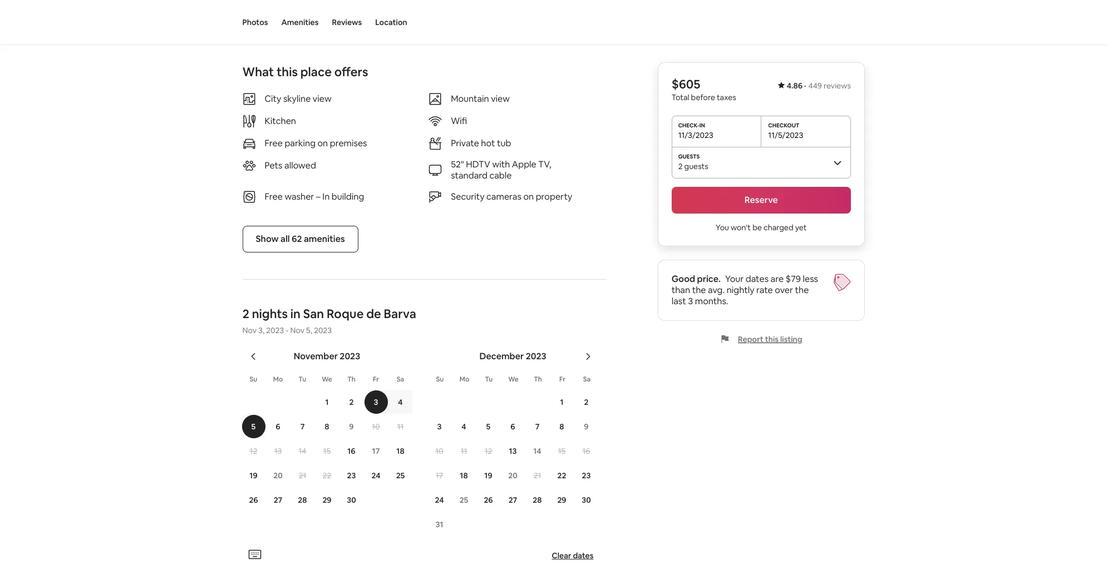 Task type: vqa. For each thing, say whether or not it's contained in the screenshot.
Guests
yes



Task type: locate. For each thing, give the bounding box(es) containing it.
1 26 button from the left
[[241, 489, 266, 512]]

th
[[348, 375, 356, 384], [534, 375, 542, 384]]

2 23 button from the left
[[574, 464, 599, 487]]

1 horizontal spatial dates
[[746, 273, 769, 285]]

calendar application
[[229, 339, 980, 547]]

1 free from the top
[[265, 137, 283, 149]]

2 7 from the left
[[535, 422, 540, 432]]

0 horizontal spatial we
[[322, 375, 332, 384]]

what this place offers
[[242, 64, 368, 79]]

1 we from the left
[[322, 375, 332, 384]]

1 28 button from the left
[[290, 489, 315, 512]]

washer
[[285, 191, 314, 202]]

report this listing
[[739, 335, 803, 345]]

30 for first 30 button from the right
[[582, 495, 591, 505]]

nov right -
[[290, 325, 305, 336]]

13 for 2nd 13 button from right
[[274, 446, 282, 456]]

6 button
[[266, 415, 290, 439], [501, 415, 525, 439]]

62
[[292, 233, 302, 245]]

2 8 button from the left
[[550, 415, 574, 439]]

1 horizontal spatial 28
[[533, 495, 542, 505]]

26
[[249, 495, 258, 505], [484, 495, 493, 505]]

1 button for december 2023
[[550, 391, 574, 414]]

2 19 button from the left
[[476, 464, 501, 487]]

1 the from the left
[[693, 285, 707, 296]]

2 1 button from the left
[[550, 391, 574, 414]]

1 horizontal spatial 13
[[509, 446, 517, 456]]

1 horizontal spatial fr
[[560, 375, 566, 384]]

0 horizontal spatial 5 button
[[241, 415, 266, 439]]

·
[[805, 81, 807, 91]]

5,
[[306, 325, 312, 336]]

location button
[[375, 0, 407, 45]]

25 button
[[388, 464, 413, 487], [452, 489, 476, 512]]

0 horizontal spatial 15 button
[[315, 440, 339, 463]]

1 fr from the left
[[373, 375, 379, 384]]

skyline
[[283, 93, 311, 104]]

2 free from the top
[[265, 191, 283, 202]]

1 horizontal spatial 8
[[560, 422, 564, 432]]

nov left 3,
[[242, 325, 257, 336]]

1 sa from the left
[[397, 375, 404, 384]]

1 15 button from the left
[[315, 440, 339, 463]]

2 8 from the left
[[560, 422, 564, 432]]

less
[[803, 273, 819, 285]]

1 1 button from the left
[[315, 391, 339, 414]]

report
[[739, 335, 764, 345]]

0 horizontal spatial 7
[[300, 422, 305, 432]]

1 1 from the left
[[325, 397, 329, 407]]

we down november 2023
[[322, 375, 332, 384]]

1 vertical spatial 3 button
[[427, 415, 452, 439]]

1 21 from the left
[[299, 471, 306, 481]]

22 for second 22 button from right
[[323, 471, 331, 481]]

2 6 from the left
[[511, 422, 515, 432]]

tu down november
[[299, 375, 306, 384]]

8
[[325, 422, 329, 432], [560, 422, 564, 432]]

1 21 button from the left
[[290, 464, 315, 487]]

1 horizontal spatial 25
[[460, 495, 468, 505]]

1 14 from the left
[[299, 446, 306, 456]]

1 horizontal spatial the
[[796, 285, 809, 296]]

2 button for december 2023
[[574, 391, 599, 414]]

2 guests
[[679, 161, 709, 171]]

1 horizontal spatial 20 button
[[501, 464, 525, 487]]

1 horizontal spatial 22
[[558, 471, 566, 481]]

1 6 button from the left
[[266, 415, 290, 439]]

0 horizontal spatial 2 button
[[339, 391, 364, 414]]

1 horizontal spatial view
[[491, 93, 510, 104]]

the right over at the bottom of page
[[796, 285, 809, 296]]

2 30 button from the left
[[574, 489, 599, 512]]

0 vertical spatial 25 button
[[388, 464, 413, 487]]

2 22 button from the left
[[550, 464, 574, 487]]

1 horizontal spatial 9
[[584, 422, 589, 432]]

26 button
[[241, 489, 266, 512], [476, 489, 501, 512]]

1 7 from the left
[[300, 422, 305, 432]]

0 horizontal spatial 26 button
[[241, 489, 266, 512]]

0 horizontal spatial 22
[[323, 471, 331, 481]]

cameras
[[487, 191, 522, 202]]

we
[[322, 375, 332, 384], [508, 375, 519, 384]]

1 29 from the left
[[323, 495, 332, 505]]

1 2 button from the left
[[339, 391, 364, 414]]

free washer – in building
[[265, 191, 364, 202]]

14 for first 14 button
[[299, 446, 306, 456]]

1 button
[[315, 391, 339, 414], [550, 391, 574, 414]]

2023 right 5,
[[314, 325, 332, 336]]

2 the from the left
[[796, 285, 809, 296]]

29
[[323, 495, 332, 505], [558, 495, 567, 505]]

private
[[451, 137, 479, 149]]

0 horizontal spatial 17
[[372, 446, 380, 456]]

cable
[[490, 170, 512, 181]]

1 horizontal spatial 26
[[484, 495, 493, 505]]

22 for 2nd 22 button from left
[[558, 471, 566, 481]]

we down the december 2023
[[508, 375, 519, 384]]

31
[[436, 520, 443, 530]]

on for cameras
[[524, 191, 534, 202]]

28
[[298, 495, 307, 505], [533, 495, 542, 505]]

13
[[274, 446, 282, 456], [509, 446, 517, 456]]

2 12 from the left
[[485, 446, 492, 456]]

27
[[274, 495, 282, 505], [509, 495, 517, 505]]

view right 'skyline'
[[313, 93, 332, 104]]

1 horizontal spatial 16
[[583, 446, 590, 456]]

3 button
[[364, 391, 388, 414], [427, 415, 452, 439]]

19
[[250, 471, 258, 481], [485, 471, 493, 481]]

2 7 button from the left
[[525, 415, 550, 439]]

0 vertical spatial this
[[277, 64, 298, 79]]

2023
[[266, 325, 284, 336], [314, 325, 332, 336], [340, 351, 360, 362], [526, 351, 547, 362]]

dates inside button
[[573, 551, 594, 561]]

0 horizontal spatial 5
[[251, 422, 256, 432]]

sa
[[397, 375, 404, 384], [583, 375, 591, 384]]

1 horizontal spatial 7
[[535, 422, 540, 432]]

1 30 from the left
[[347, 495, 356, 505]]

1 13 button from the left
[[266, 440, 290, 463]]

20 button
[[266, 464, 290, 487], [501, 464, 525, 487]]

free left washer
[[265, 191, 283, 202]]

2 14 button from the left
[[525, 440, 550, 463]]

0 horizontal spatial 24 button
[[364, 464, 388, 487]]

dates inside your dates are $79 less than the avg. nightly rate over the last 3 months.
[[746, 273, 769, 285]]

1 horizontal spatial 27 button
[[501, 489, 525, 512]]

on right parking
[[318, 137, 328, 149]]

2023 right november
[[340, 351, 360, 362]]

show all 62 amenities
[[256, 233, 345, 245]]

10 button
[[364, 415, 388, 439], [427, 440, 452, 463]]

1 horizontal spatial 30
[[582, 495, 591, 505]]

0 horizontal spatial nov
[[242, 325, 257, 336]]

1 30 button from the left
[[339, 489, 364, 512]]

2 5 from the left
[[486, 422, 491, 432]]

tu
[[299, 375, 306, 384], [485, 375, 493, 384]]

dates
[[746, 273, 769, 285], [573, 551, 594, 561]]

21 for first 21 button from left
[[299, 471, 306, 481]]

2 inside dropdown button
[[679, 161, 683, 171]]

1 9 from the left
[[349, 422, 354, 432]]

0 horizontal spatial 16
[[348, 446, 356, 456]]

2023 left -
[[266, 325, 284, 336]]

0 vertical spatial 3 button
[[364, 391, 388, 414]]

1 8 button from the left
[[315, 415, 339, 439]]

your dates are $79 less than the avg. nightly rate over the last 3 months.
[[672, 273, 819, 307]]

0 horizontal spatial 6
[[276, 422, 280, 432]]

2 20 button from the left
[[501, 464, 525, 487]]

2 20 from the left
[[508, 471, 518, 481]]

30
[[347, 495, 356, 505], [582, 495, 591, 505]]

1 horizontal spatial 11
[[461, 446, 467, 456]]

th down the december 2023
[[534, 375, 542, 384]]

1 horizontal spatial this
[[766, 335, 779, 345]]

amenities
[[304, 233, 345, 245]]

1 horizontal spatial 28 button
[[525, 489, 550, 512]]

13 button
[[266, 440, 290, 463], [501, 440, 525, 463]]

1 vertical spatial on
[[524, 191, 534, 202]]

–
[[316, 191, 321, 202]]

location
[[375, 17, 407, 27]]

29 for second 29 "button" from the right
[[323, 495, 332, 505]]

0 vertical spatial 25
[[396, 471, 405, 481]]

good price.
[[672, 273, 721, 285]]

2 29 from the left
[[558, 495, 567, 505]]

2 1 from the left
[[560, 397, 564, 407]]

0 horizontal spatial this
[[277, 64, 298, 79]]

dates right 'clear'
[[573, 551, 594, 561]]

the left avg.
[[693, 285, 707, 296]]

1 horizontal spatial 22 button
[[550, 464, 574, 487]]

2 view from the left
[[491, 93, 510, 104]]

2 13 from the left
[[509, 446, 517, 456]]

1 29 button from the left
[[315, 489, 339, 512]]

0 horizontal spatial 22 button
[[315, 464, 339, 487]]

1 vertical spatial 25
[[460, 495, 468, 505]]

1 horizontal spatial 1 button
[[550, 391, 574, 414]]

this up 'skyline'
[[277, 64, 298, 79]]

2 th from the left
[[534, 375, 542, 384]]

2 inside 2 nights in san roque de barva nov 3, 2023 - nov 5, 2023
[[242, 306, 249, 322]]

1 horizontal spatial tu
[[485, 375, 493, 384]]

19 for second 19 button from left
[[485, 471, 493, 481]]

52"
[[451, 158, 464, 170]]

0 horizontal spatial on
[[318, 137, 328, 149]]

1 horizontal spatial 12
[[485, 446, 492, 456]]

0 vertical spatial 17
[[372, 446, 380, 456]]

1 horizontal spatial 11 button
[[452, 440, 476, 463]]

2 tu from the left
[[485, 375, 493, 384]]

0 horizontal spatial th
[[348, 375, 356, 384]]

tu down december
[[485, 375, 493, 384]]

th down november 2023
[[348, 375, 356, 384]]

2 30 from the left
[[582, 495, 591, 505]]

on
[[318, 137, 328, 149], [524, 191, 534, 202]]

0 horizontal spatial 15
[[323, 446, 331, 456]]

1 horizontal spatial 24
[[435, 495, 444, 505]]

1 23 from the left
[[347, 471, 356, 481]]

are
[[771, 273, 784, 285]]

1 horizontal spatial 4
[[462, 422, 466, 432]]

1 horizontal spatial 27
[[509, 495, 517, 505]]

12 button
[[241, 440, 266, 463], [476, 440, 501, 463]]

15 button
[[315, 440, 339, 463], [550, 440, 574, 463]]

1 horizontal spatial su
[[436, 375, 444, 384]]

7 for 1st 7 button from right
[[535, 422, 540, 432]]

2 16 from the left
[[583, 446, 590, 456]]

1 12 from the left
[[250, 446, 257, 456]]

1 horizontal spatial we
[[508, 375, 519, 384]]

0 horizontal spatial 7 button
[[290, 415, 315, 439]]

1 horizontal spatial 19 button
[[476, 464, 501, 487]]

1 vertical spatial 25 button
[[452, 489, 476, 512]]

23 button
[[339, 464, 364, 487], [574, 464, 599, 487]]

0 horizontal spatial 23 button
[[339, 464, 364, 487]]

1 20 from the left
[[273, 471, 283, 481]]

2 23 from the left
[[582, 471, 591, 481]]

on for parking
[[318, 137, 328, 149]]

1 vertical spatial 11
[[461, 446, 467, 456]]

2 2 button from the left
[[574, 391, 599, 414]]

21
[[299, 471, 306, 481], [534, 471, 541, 481]]

2 22 from the left
[[558, 471, 566, 481]]

1 horizontal spatial 21 button
[[525, 464, 550, 487]]

0 vertical spatial 4 button
[[388, 391, 413, 414]]

1 22 from the left
[[323, 471, 331, 481]]

0 horizontal spatial 3
[[374, 397, 378, 407]]

2023 right december
[[526, 351, 547, 362]]

the
[[693, 285, 707, 296], [796, 285, 809, 296]]

1 horizontal spatial 18 button
[[452, 464, 476, 487]]

on right cameras
[[524, 191, 534, 202]]

1 horizontal spatial th
[[534, 375, 542, 384]]

mo
[[273, 375, 283, 384], [460, 375, 469, 384]]

2 29 button from the left
[[550, 489, 574, 512]]

0 horizontal spatial 23
[[347, 471, 356, 481]]

this left listing
[[766, 335, 779, 345]]

3,
[[258, 325, 265, 336]]

0 horizontal spatial 30 button
[[339, 489, 364, 512]]

view right mountain
[[491, 93, 510, 104]]

19 button
[[241, 464, 266, 487], [476, 464, 501, 487]]

1 13 from the left
[[274, 446, 282, 456]]

1 horizontal spatial 15 button
[[550, 440, 574, 463]]

0 horizontal spatial 1 button
[[315, 391, 339, 414]]

0 horizontal spatial 29 button
[[315, 489, 339, 512]]

1 horizontal spatial 14 button
[[525, 440, 550, 463]]

0 horizontal spatial 8
[[325, 422, 329, 432]]

11/5/2023
[[769, 130, 804, 140]]

1 horizontal spatial 6 button
[[501, 415, 525, 439]]

0 horizontal spatial 28 button
[[290, 489, 315, 512]]

6
[[276, 422, 280, 432], [511, 422, 515, 432]]

2 14 from the left
[[534, 446, 542, 456]]

2 19 from the left
[[485, 471, 493, 481]]

0 horizontal spatial 8 button
[[315, 415, 339, 439]]

dates left are
[[746, 273, 769, 285]]

1 horizontal spatial 3
[[437, 422, 442, 432]]

0 vertical spatial 24 button
[[364, 464, 388, 487]]

1 horizontal spatial 30 button
[[574, 489, 599, 512]]

yet
[[796, 223, 807, 233]]

24
[[372, 471, 381, 481], [435, 495, 444, 505]]

24 button
[[364, 464, 388, 487], [427, 489, 452, 512]]

1 horizontal spatial 1
[[560, 397, 564, 407]]

0 horizontal spatial 10
[[372, 422, 380, 432]]

0 vertical spatial 10
[[372, 422, 380, 432]]

clear dates
[[552, 551, 594, 561]]

dates for your
[[746, 273, 769, 285]]

2 13 button from the left
[[501, 440, 525, 463]]

de
[[366, 306, 381, 322]]

your
[[726, 273, 744, 285]]

29 for 1st 29 "button" from the right
[[558, 495, 567, 505]]

1 horizontal spatial 7 button
[[525, 415, 550, 439]]

30 for 1st 30 button
[[347, 495, 356, 505]]

2 button
[[339, 391, 364, 414], [574, 391, 599, 414]]

0 horizontal spatial 19
[[250, 471, 258, 481]]

1 horizontal spatial sa
[[583, 375, 591, 384]]

1 view from the left
[[313, 93, 332, 104]]

1 vertical spatial 24 button
[[427, 489, 452, 512]]

0 horizontal spatial 30
[[347, 495, 356, 505]]

0 horizontal spatial 25
[[396, 471, 405, 481]]

17 button
[[364, 440, 388, 463], [427, 464, 452, 487]]

1 su from the left
[[250, 375, 257, 384]]

0 horizontal spatial 27
[[274, 495, 282, 505]]

mountain view
[[451, 93, 510, 104]]

1
[[325, 397, 329, 407], [560, 397, 564, 407]]

1 horizontal spatial 12 button
[[476, 440, 501, 463]]

0 horizontal spatial 12 button
[[241, 440, 266, 463]]

this for what
[[277, 64, 298, 79]]

fr
[[373, 375, 379, 384], [560, 375, 566, 384]]

13 for 1st 13 button from the right
[[509, 446, 517, 456]]

2 21 button from the left
[[525, 464, 550, 487]]

0 horizontal spatial sa
[[397, 375, 404, 384]]

2 28 button from the left
[[525, 489, 550, 512]]

free up pets
[[265, 137, 283, 149]]

1 horizontal spatial 6
[[511, 422, 515, 432]]

1 6 from the left
[[276, 422, 280, 432]]



Task type: describe. For each thing, give the bounding box(es) containing it.
show
[[256, 233, 279, 245]]

1 button for november 2023
[[315, 391, 339, 414]]

0 vertical spatial 18
[[397, 446, 405, 456]]

6 for 2nd "6" button
[[511, 422, 515, 432]]

total
[[672, 92, 690, 102]]

city
[[265, 93, 281, 104]]

security
[[451, 191, 485, 202]]

2 16 button from the left
[[574, 440, 599, 463]]

amenities button
[[281, 0, 319, 45]]

25 for rightmost 25 button
[[460, 495, 468, 505]]

reserve button
[[672, 187, 852, 214]]

1 vertical spatial 17 button
[[427, 464, 452, 487]]

1 22 button from the left
[[315, 464, 339, 487]]

barva
[[384, 306, 416, 322]]

tv,
[[539, 158, 552, 170]]

hdtv
[[466, 158, 490, 170]]

1 for december 2023
[[560, 397, 564, 407]]

52" hdtv with apple tv, standard cable
[[451, 158, 552, 181]]

$79
[[786, 273, 801, 285]]

apple
[[512, 158, 537, 170]]

1 horizontal spatial 25 button
[[452, 489, 476, 512]]

charged
[[764, 223, 794, 233]]

1 19 button from the left
[[241, 464, 266, 487]]

2 fr from the left
[[560, 375, 566, 384]]

2 15 from the left
[[558, 446, 566, 456]]

december 2023
[[480, 351, 547, 362]]

6 for 1st "6" button from left
[[276, 422, 280, 432]]

1 15 from the left
[[323, 446, 331, 456]]

1 27 button from the left
[[266, 489, 290, 512]]

free parking on premises
[[265, 137, 367, 149]]

1 20 button from the left
[[266, 464, 290, 487]]

guests
[[685, 161, 709, 171]]

23 for second '23' button from the right
[[347, 471, 356, 481]]

in
[[291, 306, 301, 322]]

pets
[[265, 160, 283, 171]]

building
[[332, 191, 364, 202]]

clear
[[552, 551, 571, 561]]

photos
[[242, 17, 268, 27]]

$605 total before taxes
[[672, 76, 737, 102]]

3 for left 3 button
[[374, 397, 378, 407]]

$605
[[672, 76, 701, 92]]

1 5 from the left
[[251, 422, 256, 432]]

photos button
[[242, 0, 268, 45]]

security cameras on property
[[451, 191, 573, 202]]

city skyline view
[[265, 93, 332, 104]]

1 vertical spatial 17
[[436, 471, 443, 481]]

2 we from the left
[[508, 375, 519, 384]]

1 27 from the left
[[274, 495, 282, 505]]

roque
[[327, 306, 364, 322]]

avg.
[[708, 285, 725, 296]]

1 16 from the left
[[348, 446, 356, 456]]

last
[[672, 296, 687, 307]]

reviews button
[[332, 0, 362, 45]]

1 16 button from the left
[[339, 440, 364, 463]]

1 vertical spatial 24
[[435, 495, 444, 505]]

be
[[753, 223, 762, 233]]

2 27 from the left
[[509, 495, 517, 505]]

2 9 button from the left
[[574, 415, 599, 439]]

3 for the right 3 button
[[437, 422, 442, 432]]

1 vertical spatial 10
[[436, 446, 444, 456]]

2 nights in san roque de barva nov 3, 2023 - nov 5, 2023
[[242, 306, 416, 336]]

2 28 from the left
[[533, 495, 542, 505]]

4.86 · 449 reviews
[[787, 81, 852, 91]]

show all 62 amenities button
[[242, 226, 358, 253]]

november 2023
[[294, 351, 360, 362]]

25 for topmost 25 button
[[396, 471, 405, 481]]

standard
[[451, 170, 488, 181]]

1 vertical spatial 18
[[460, 471, 468, 481]]

11/3/2023
[[679, 130, 714, 140]]

rate
[[757, 285, 773, 296]]

3 inside your dates are $79 less than the avg. nightly rate over the last 3 months.
[[689, 296, 694, 307]]

nights
[[252, 306, 288, 322]]

1 mo from the left
[[273, 375, 283, 384]]

19 for 1st 19 button
[[250, 471, 258, 481]]

2 9 from the left
[[584, 422, 589, 432]]

1 tu from the left
[[299, 375, 306, 384]]

11 for the bottom 11 button
[[461, 446, 467, 456]]

0 horizontal spatial 11 button
[[388, 415, 413, 439]]

free for free parking on premises
[[265, 137, 283, 149]]

report this listing button
[[721, 335, 803, 345]]

31 button
[[427, 513, 452, 536]]

1 vertical spatial 10 button
[[427, 440, 452, 463]]

parking
[[285, 137, 316, 149]]

amenities
[[281, 17, 319, 27]]

months.
[[696, 296, 729, 307]]

449
[[809, 81, 823, 91]]

1 26 from the left
[[249, 495, 258, 505]]

you
[[716, 223, 730, 233]]

21 for 1st 21 button from the right
[[534, 471, 541, 481]]

kitchen
[[265, 115, 296, 127]]

1 vertical spatial 11 button
[[452, 440, 476, 463]]

place
[[300, 64, 332, 79]]

before
[[692, 92, 716, 102]]

1 8 from the left
[[325, 422, 329, 432]]

2 12 button from the left
[[476, 440, 501, 463]]

2 5 button from the left
[[476, 415, 501, 439]]

0 horizontal spatial 4
[[398, 397, 403, 407]]

2 26 from the left
[[484, 495, 493, 505]]

1 23 button from the left
[[339, 464, 364, 487]]

over
[[775, 285, 794, 296]]

7 for first 7 button
[[300, 422, 305, 432]]

dates for clear
[[573, 551, 594, 561]]

in
[[323, 191, 330, 202]]

1 horizontal spatial 3 button
[[427, 415, 452, 439]]

2 sa from the left
[[583, 375, 591, 384]]

won't
[[731, 223, 751, 233]]

23 for 2nd '23' button from left
[[582, 471, 591, 481]]

2 guests button
[[672, 147, 852, 178]]

1 horizontal spatial 24 button
[[427, 489, 452, 512]]

mountain
[[451, 93, 489, 104]]

1 th from the left
[[348, 375, 356, 384]]

reserve
[[745, 194, 779, 206]]

2 6 button from the left
[[501, 415, 525, 439]]

2 nov from the left
[[290, 325, 305, 336]]

what
[[242, 64, 274, 79]]

0 horizontal spatial 18 button
[[388, 440, 413, 463]]

20 for 1st 20 button from right
[[508, 471, 518, 481]]

free for free washer – in building
[[265, 191, 283, 202]]

listing
[[781, 335, 803, 345]]

november
[[294, 351, 338, 362]]

good
[[672, 273, 696, 285]]

0 horizontal spatial 4 button
[[388, 391, 413, 414]]

1 12 button from the left
[[241, 440, 266, 463]]

2 26 button from the left
[[476, 489, 501, 512]]

2 mo from the left
[[460, 375, 469, 384]]

you won't be charged yet
[[716, 223, 807, 233]]

than
[[672, 285, 691, 296]]

1 7 button from the left
[[290, 415, 315, 439]]

december
[[480, 351, 524, 362]]

all
[[281, 233, 290, 245]]

nightly
[[727, 285, 755, 296]]

2 button for november 2023
[[339, 391, 364, 414]]

20 for first 20 button from left
[[273, 471, 283, 481]]

-
[[286, 325, 289, 336]]

1 28 from the left
[[298, 495, 307, 505]]

14 for 1st 14 button from the right
[[534, 446, 542, 456]]

pets allowed
[[265, 160, 316, 171]]

wifi
[[451, 115, 467, 127]]

2 15 button from the left
[[550, 440, 574, 463]]

san
[[303, 306, 324, 322]]

4.86
[[787, 81, 803, 91]]

1 14 button from the left
[[290, 440, 315, 463]]

property
[[536, 191, 573, 202]]

1 horizontal spatial 4 button
[[452, 415, 476, 439]]

2 su from the left
[[436, 375, 444, 384]]

hot
[[481, 137, 495, 149]]

reviews
[[824, 81, 852, 91]]

0 horizontal spatial 10 button
[[364, 415, 388, 439]]

private hot tub
[[451, 137, 511, 149]]

0 horizontal spatial 3 button
[[364, 391, 388, 414]]

0 horizontal spatial 24
[[372, 471, 381, 481]]

2 27 button from the left
[[501, 489, 525, 512]]

1 for november 2023
[[325, 397, 329, 407]]

1 9 button from the left
[[339, 415, 364, 439]]

premises
[[330, 137, 367, 149]]

1 nov from the left
[[242, 325, 257, 336]]

offers
[[334, 64, 368, 79]]

0 vertical spatial 17 button
[[364, 440, 388, 463]]

1 5 button from the left
[[241, 415, 266, 439]]

11 for the leftmost 11 button
[[397, 422, 404, 432]]

this for report
[[766, 335, 779, 345]]



